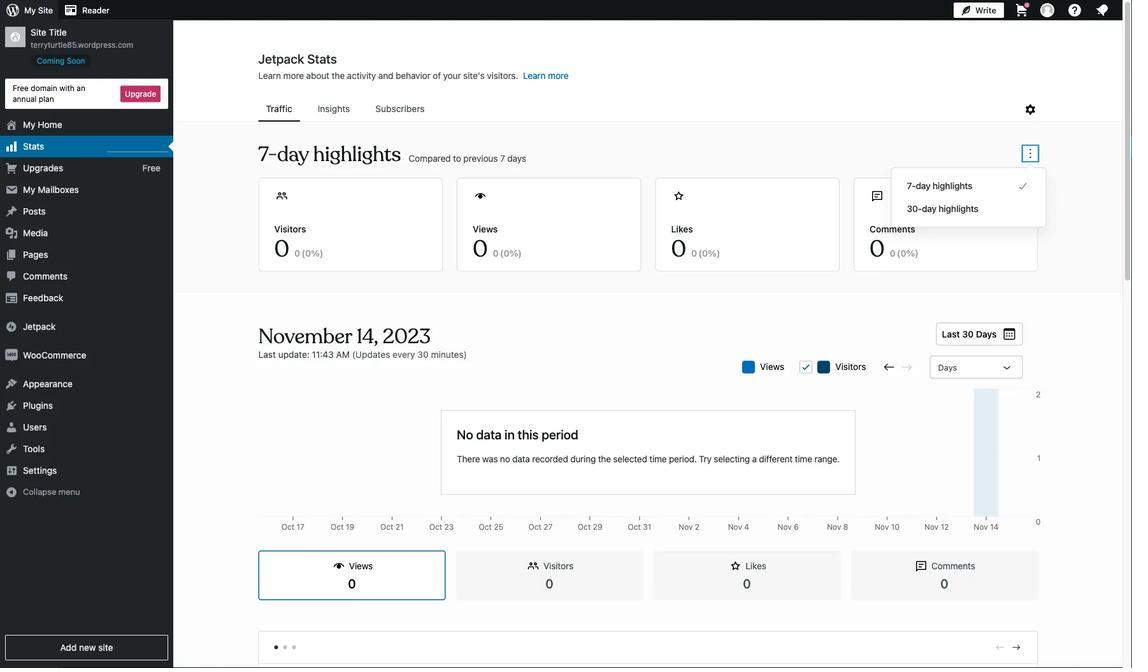 Task type: vqa. For each thing, say whether or not it's contained in the screenshot.
There was no data recorded during the selected time period. Try selecting a different time range. at the bottom of page
yes



Task type: locate. For each thing, give the bounding box(es) containing it.
was
[[482, 454, 498, 465]]

period
[[542, 427, 578, 442]]

7- up 30- at the right of page
[[907, 181, 916, 191]]

pages
[[23, 250, 48, 260]]

0 vertical spatial days
[[976, 329, 997, 339]]

free inside the free domain with an annual plan
[[13, 84, 29, 93]]

100,000 right 14
[[1012, 523, 1041, 532]]

site
[[98, 643, 113, 653]]

oct left 21
[[380, 523, 393, 532]]

%) for comments 0 0 ( 0 %)
[[906, 248, 919, 258]]

last 30 days button
[[936, 323, 1023, 346]]

title
[[49, 27, 67, 38]]

0 vertical spatial views
[[473, 224, 498, 234]]

previous
[[463, 153, 498, 163]]

img image
[[5, 321, 18, 333], [5, 349, 18, 362]]

0 horizontal spatial time
[[649, 454, 667, 465]]

100,000 down days dropdown button at the bottom right
[[1012, 390, 1041, 399]]

likes
[[671, 224, 693, 234], [746, 561, 766, 572]]

(updates
[[352, 349, 390, 360]]

1 horizontal spatial the
[[598, 454, 611, 465]]

5 oct from the left
[[479, 523, 492, 532]]

oct 27
[[529, 523, 553, 532]]

write link
[[954, 0, 1004, 20]]

0 vertical spatial img image
[[5, 321, 18, 333]]

last up days dropdown button at the bottom right
[[942, 329, 960, 339]]

visitors for visitors 0 0 ( 0 %)
[[274, 224, 306, 234]]

oct for oct 31
[[628, 523, 641, 532]]

collapse menu
[[23, 487, 80, 497]]

2 ( from the left
[[500, 248, 504, 258]]

my left home
[[23, 120, 35, 130]]

4 nov from the left
[[827, 523, 841, 532]]

1 horizontal spatial views
[[473, 224, 498, 234]]

1 vertical spatial highlights
[[933, 181, 973, 191]]

%) inside views 0 0 ( 0 %)
[[509, 248, 522, 258]]

different
[[759, 454, 793, 465]]

views 0
[[348, 561, 373, 591]]

0 horizontal spatial 2
[[695, 523, 700, 532]]

data right no at left bottom
[[512, 454, 530, 465]]

0 vertical spatial data
[[476, 427, 502, 442]]

oct left 19 on the left bottom
[[331, 523, 344, 532]]

my mailboxes
[[23, 185, 79, 195]]

0 vertical spatial likes
[[671, 224, 693, 234]]

2 horizontal spatial views
[[760, 361, 785, 372]]

2 vertical spatial visitors
[[543, 561, 573, 572]]

the right "during"
[[598, 454, 611, 465]]

selected
[[613, 454, 647, 465]]

6 oct from the left
[[529, 523, 542, 532]]

%) inside comments 0 0 ( 0 %)
[[906, 248, 919, 258]]

0 horizontal spatial 30
[[418, 349, 429, 360]]

oct 17
[[281, 523, 305, 532]]

( inside visitors 0 0 ( 0 %)
[[302, 248, 305, 258]]

%) for visitors 0 0 ( 0 %)
[[311, 248, 323, 258]]

oct left 17
[[281, 523, 294, 532]]

1 vertical spatial visitors
[[835, 361, 866, 372]]

0 horizontal spatial comments
[[23, 271, 67, 282]]

1 vertical spatial views
[[760, 361, 785, 372]]

highlights down 7-day highlights button
[[939, 204, 979, 214]]

tooltip
[[885, 161, 1047, 227]]

1 horizontal spatial time
[[795, 454, 812, 465]]

img image left jetpack
[[5, 321, 18, 333]]

30 right every
[[418, 349, 429, 360]]

my inside 'link'
[[23, 185, 35, 195]]

plugins
[[23, 401, 53, 411]]

0 horizontal spatial likes
[[671, 224, 693, 234]]

19
[[346, 523, 354, 532]]

free
[[13, 84, 29, 93], [142, 163, 161, 173]]

collapse
[[23, 487, 56, 497]]

( inside comments 0 0 ( 0 %)
[[897, 248, 901, 258]]

oct 19
[[331, 523, 354, 532]]

posts
[[23, 206, 46, 217]]

0 horizontal spatial 7-
[[258, 142, 277, 168]]

appearance
[[23, 379, 73, 389]]

1 horizontal spatial comments
[[870, 224, 915, 234]]

oct left 27
[[529, 523, 542, 532]]

2 oct from the left
[[331, 523, 344, 532]]

0 horizontal spatial visitors
[[274, 224, 306, 234]]

0 horizontal spatial views
[[349, 561, 373, 572]]

day down 7-day highlights button
[[922, 204, 937, 214]]

1 vertical spatial comments
[[23, 271, 67, 282]]

1 horizontal spatial free
[[142, 163, 161, 173]]

0 vertical spatial 7-day highlights
[[258, 142, 401, 168]]

0 vertical spatial site
[[38, 5, 53, 15]]

2 horizontal spatial comments
[[932, 561, 975, 572]]

likes inside likes 0
[[746, 561, 766, 572]]

10
[[891, 523, 900, 532]]

0 inside 100,000 2 1 0
[[1036, 518, 1041, 527]]

14
[[990, 523, 999, 532]]

comments down 12
[[932, 561, 975, 572]]

3 oct from the left
[[380, 523, 393, 532]]

comments down 30- at the right of page
[[870, 224, 915, 234]]

0 horizontal spatial data
[[476, 427, 502, 442]]

highlights down insights link
[[313, 142, 401, 168]]

2 vertical spatial my
[[23, 185, 35, 195]]

0 vertical spatial 30
[[962, 329, 974, 339]]

days up days dropdown button at the bottom right
[[976, 329, 997, 339]]

3 %) from the left
[[708, 248, 720, 258]]

oct left 31
[[628, 523, 641, 532]]

%) inside visitors 0 0 ( 0 %)
[[311, 248, 323, 258]]

7-day highlights down insights link
[[258, 142, 401, 168]]

100,000
[[1012, 390, 1041, 399], [1012, 523, 1041, 532]]

nov 10
[[875, 523, 900, 532]]

( inside views 0 0 ( 0 %)
[[500, 248, 504, 258]]

there
[[457, 454, 480, 465]]

30-
[[907, 204, 922, 214]]

0 vertical spatial day
[[277, 142, 309, 168]]

1 horizontal spatial 2
[[1036, 390, 1041, 399]]

1 vertical spatial 7-
[[907, 181, 916, 191]]

comments 0
[[932, 561, 975, 591]]

free down highest hourly views 0 image on the left of the page
[[142, 163, 161, 173]]

oct for oct 25
[[479, 523, 492, 532]]

1 img image from the top
[[5, 321, 18, 333]]

last 30 days
[[942, 329, 997, 339]]

0 horizontal spatial the
[[332, 70, 345, 81]]

( inside "likes 0 0 ( 0 %)"
[[699, 248, 702, 258]]

1 horizontal spatial 7-day highlights
[[907, 181, 973, 191]]

1 vertical spatial data
[[512, 454, 530, 465]]

img image inside jetpack link
[[5, 321, 18, 333]]

1 vertical spatial free
[[142, 163, 161, 173]]

1 vertical spatial my
[[23, 120, 35, 130]]

0 horizontal spatial free
[[13, 84, 29, 93]]

nov left 8
[[827, 523, 841, 532]]

1 horizontal spatial last
[[942, 329, 960, 339]]

days
[[976, 329, 997, 339], [938, 363, 957, 372]]

0 vertical spatial last
[[942, 329, 960, 339]]

1 vertical spatial 100,000
[[1012, 523, 1041, 532]]

days down last 30 days
[[938, 363, 957, 372]]

plugins link
[[0, 395, 173, 417]]

2 img image from the top
[[5, 349, 18, 362]]

likes for likes 0 0 ( 0 %)
[[671, 224, 693, 234]]

my left reader link
[[24, 5, 36, 15]]

%) inside "likes 0 0 ( 0 %)"
[[708, 248, 720, 258]]

0 horizontal spatial days
[[938, 363, 957, 372]]

day for 30-day highlights button
[[922, 204, 937, 214]]

1 vertical spatial 2
[[695, 523, 700, 532]]

site inside 'site title terryturtle85.wordpress.com'
[[31, 27, 46, 38]]

%) for likes 0 0 ( 0 %)
[[708, 248, 720, 258]]

2 inside 100,000 2 1 0
[[1036, 390, 1041, 399]]

highlights up 30-day highlights
[[933, 181, 973, 191]]

nov left 14
[[974, 523, 988, 532]]

1 vertical spatial img image
[[5, 349, 18, 362]]

nov right 31
[[679, 523, 693, 532]]

img image for jetpack
[[5, 321, 18, 333]]

0 horizontal spatial 7-day highlights
[[258, 142, 401, 168]]

nov for nov 14
[[974, 523, 988, 532]]

7- down traffic "link"
[[258, 142, 277, 168]]

nov for nov 4
[[728, 523, 742, 532]]

7-day highlights inside button
[[907, 181, 973, 191]]

0 vertical spatial free
[[13, 84, 29, 93]]

( for visitors 0 0 ( 0 %)
[[302, 248, 305, 258]]

oct for oct 29
[[578, 523, 591, 532]]

stats link
[[0, 136, 173, 157]]

30 inside button
[[962, 329, 974, 339]]

days inside dropdown button
[[938, 363, 957, 372]]

1 vertical spatial days
[[938, 363, 957, 372]]

2 vertical spatial day
[[922, 204, 937, 214]]

the right the about
[[332, 70, 345, 81]]

compared to previous 7 days
[[409, 153, 526, 163]]

my profile image
[[1041, 3, 1055, 17]]

my up posts
[[23, 185, 35, 195]]

selecting
[[714, 454, 750, 465]]

menu
[[59, 487, 80, 497]]

coming
[[37, 56, 65, 65]]

0 inside likes 0
[[743, 576, 751, 591]]

nov left 4
[[728, 523, 742, 532]]

1 100,000 from the top
[[1012, 390, 1041, 399]]

last
[[942, 329, 960, 339], [258, 349, 276, 360]]

1 vertical spatial the
[[598, 454, 611, 465]]

there was no data recorded during the selected time period. try selecting a different time range.
[[457, 454, 840, 465]]

1 vertical spatial likes
[[746, 561, 766, 572]]

site left title
[[31, 27, 46, 38]]

my for my home
[[23, 120, 35, 130]]

1 vertical spatial 30
[[418, 349, 429, 360]]

upgrade button
[[120, 86, 161, 102]]

nov 14
[[974, 523, 999, 532]]

0 vertical spatial 2
[[1036, 390, 1041, 399]]

reader link
[[58, 0, 115, 20]]

1 horizontal spatial 30
[[962, 329, 974, 339]]

nov left 12
[[925, 523, 939, 532]]

nov left 6
[[778, 523, 792, 532]]

2 for nov 2
[[695, 523, 700, 532]]

2 vertical spatial highlights
[[939, 204, 979, 214]]

jetpack stats
[[258, 51, 337, 66]]

1 nov from the left
[[679, 523, 693, 532]]

3 ( from the left
[[699, 248, 702, 258]]

users link
[[0, 417, 173, 438]]

img image left woocommerce
[[5, 349, 18, 362]]

4 %) from the left
[[906, 248, 919, 258]]

site up title
[[38, 5, 53, 15]]

insights
[[318, 104, 350, 114]]

no
[[500, 454, 510, 465]]

1 vertical spatial last
[[258, 349, 276, 360]]

free up "annual plan"
[[13, 84, 29, 93]]

7 nov from the left
[[974, 523, 988, 532]]

tools
[[23, 444, 45, 454]]

1 horizontal spatial likes
[[746, 561, 766, 572]]

31
[[643, 523, 651, 532]]

nov for nov 6
[[778, 523, 792, 532]]

nov left 10
[[875, 523, 889, 532]]

nov for nov 12
[[925, 523, 939, 532]]

oct 23
[[429, 523, 454, 532]]

my for my site
[[24, 5, 36, 15]]

30 up days dropdown button at the bottom right
[[962, 329, 974, 339]]

my shopping cart image
[[1014, 3, 1030, 18]]

my home
[[23, 120, 62, 130]]

1 vertical spatial day
[[916, 181, 931, 191]]

visitors.
[[487, 70, 518, 81]]

1 vertical spatial 7-day highlights
[[907, 181, 973, 191]]

1 horizontal spatial data
[[512, 454, 530, 465]]

3 nov from the left
[[778, 523, 792, 532]]

oct for oct 17
[[281, 523, 294, 532]]

compared
[[409, 153, 451, 163]]

0 vertical spatial visitors
[[274, 224, 306, 234]]

img image inside woocommerce link
[[5, 349, 18, 362]]

2 vertical spatial comments
[[932, 561, 975, 572]]

0 vertical spatial comments
[[870, 224, 915, 234]]

nov for nov 2
[[679, 523, 693, 532]]

7
[[500, 153, 505, 163]]

2 for 100,000 2 1 0
[[1036, 390, 1041, 399]]

0 inside comments 0
[[941, 576, 949, 591]]

menu
[[258, 97, 1023, 122]]

comments up the feedback
[[23, 271, 67, 282]]

views inside views 0
[[349, 561, 373, 572]]

0 vertical spatial highlights
[[313, 142, 401, 168]]

14,
[[357, 324, 378, 349]]

6 nov from the left
[[925, 523, 939, 532]]

day down traffic "link"
[[277, 142, 309, 168]]

8 oct from the left
[[628, 523, 641, 532]]

29
[[593, 523, 602, 532]]

nov 4
[[728, 523, 749, 532]]

manage your notifications image
[[1095, 3, 1110, 18]]

0 vertical spatial my
[[24, 5, 36, 15]]

1 %) from the left
[[311, 248, 323, 258]]

oct 25
[[479, 523, 503, 532]]

1 vertical spatial site
[[31, 27, 46, 38]]

2 %) from the left
[[509, 248, 522, 258]]

last left update:
[[258, 349, 276, 360]]

0 vertical spatial 7-
[[258, 142, 277, 168]]

days inside button
[[976, 329, 997, 339]]

7-
[[258, 142, 277, 168], [907, 181, 916, 191]]

of
[[433, 70, 441, 81]]

time left period.
[[649, 454, 667, 465]]

4 oct from the left
[[429, 523, 442, 532]]

day
[[277, 142, 309, 168], [916, 181, 931, 191], [922, 204, 937, 214]]

likes inside "likes 0 0 ( 0 %)"
[[671, 224, 693, 234]]

oct left the 29
[[578, 523, 591, 532]]

visitors for visitors
[[835, 361, 866, 372]]

( for comments 0 0 ( 0 %)
[[897, 248, 901, 258]]

7-day highlights up 30-day highlights
[[907, 181, 973, 191]]

None checkbox
[[800, 361, 813, 374]]

0 vertical spatial the
[[332, 70, 345, 81]]

100,000 2 1 0
[[1012, 390, 1041, 527]]

next image
[[1011, 642, 1022, 653]]

help image
[[1067, 3, 1083, 18]]

time left range.
[[795, 454, 812, 465]]

0 horizontal spatial last
[[258, 349, 276, 360]]

add new site
[[60, 643, 113, 653]]

add
[[60, 643, 77, 653]]

oct left 23
[[429, 523, 442, 532]]

4 ( from the left
[[897, 248, 901, 258]]

0 inside 'visitors 0'
[[546, 576, 554, 591]]

day up 30- at the right of page
[[916, 181, 931, 191]]

7- inside 7-day highlights button
[[907, 181, 916, 191]]

1 horizontal spatial 7-
[[907, 181, 916, 191]]

2 100,000 from the top
[[1012, 523, 1041, 532]]

visitors inside visitors 0 0 ( 0 %)
[[274, 224, 306, 234]]

views inside views 0 0 ( 0 %)
[[473, 224, 498, 234]]

data left 'in'
[[476, 427, 502, 442]]

0 vertical spatial 100,000
[[1012, 390, 1041, 399]]

1 horizontal spatial days
[[976, 329, 997, 339]]

highlights
[[313, 142, 401, 168], [933, 181, 973, 191], [939, 204, 979, 214]]

oct for oct 23
[[429, 523, 442, 532]]

1 oct from the left
[[281, 523, 294, 532]]

with
[[59, 84, 74, 93]]

views for views
[[760, 361, 785, 372]]

visitors
[[274, 224, 306, 234], [835, 361, 866, 372], [543, 561, 573, 572]]

2 nov from the left
[[728, 523, 742, 532]]

menu containing traffic
[[258, 97, 1023, 122]]

25
[[494, 523, 503, 532]]

2 horizontal spatial visitors
[[835, 361, 866, 372]]

domain
[[31, 84, 57, 93]]

1 ( from the left
[[302, 248, 305, 258]]

learn
[[258, 70, 281, 81]]

2 vertical spatial views
[[349, 561, 373, 572]]

5 nov from the left
[[875, 523, 889, 532]]

comments inside comments 0 0 ( 0 %)
[[870, 224, 915, 234]]

upgrades
[[23, 163, 63, 173]]

annual plan
[[13, 94, 54, 103]]

1 horizontal spatial visitors
[[543, 561, 573, 572]]

7 oct from the left
[[578, 523, 591, 532]]

100,000 for 100,000 2 1 0
[[1012, 390, 1041, 399]]

oct left the 25
[[479, 523, 492, 532]]



Task type: describe. For each thing, give the bounding box(es) containing it.
learn more
[[523, 70, 569, 81]]

( for views 0 0 ( 0 %)
[[500, 248, 504, 258]]

jetpack stats main content
[[174, 50, 1132, 668]]

7-day highlights inside jetpack stats main content
[[258, 142, 401, 168]]

menu inside jetpack stats main content
[[258, 97, 1023, 122]]

and
[[378, 70, 393, 81]]

visitors for visitors 0
[[543, 561, 573, 572]]

pager controls element
[[259, 632, 1038, 664]]

tooltip containing 7-day highlights
[[885, 161, 1047, 227]]

recorded
[[532, 454, 568, 465]]

0 inside views 0
[[348, 576, 356, 591]]

learn more link
[[523, 70, 569, 81]]

%) for views 0 0 ( 0 %)
[[509, 248, 522, 258]]

1
[[1037, 454, 1041, 463]]

time image
[[1126, 49, 1132, 61]]

30-day highlights
[[907, 204, 979, 214]]

comments link
[[0, 266, 173, 287]]

last inside november 14, 2023 last update: 11:43 am (updates every 30 minutes)
[[258, 349, 276, 360]]

none checkbox inside jetpack stats main content
[[800, 361, 813, 374]]

img image for woocommerce
[[5, 349, 18, 362]]

my home link
[[0, 114, 173, 136]]

collapse menu link
[[0, 482, 173, 503]]

17
[[297, 523, 305, 532]]

activity
[[347, 70, 376, 81]]

my mailboxes link
[[0, 179, 173, 201]]

day for 7-day highlights button
[[916, 181, 931, 191]]

1 time from the left
[[649, 454, 667, 465]]

range.
[[815, 454, 840, 465]]

8
[[844, 523, 848, 532]]

highlights inside jetpack stats main content
[[313, 142, 401, 168]]

tools link
[[0, 438, 173, 460]]

previous image
[[994, 642, 1006, 653]]

upgrade
[[125, 89, 156, 98]]

appearance link
[[0, 373, 173, 395]]

free for free domain with an annual plan
[[13, 84, 29, 93]]

oct for oct 21
[[380, 523, 393, 532]]

30 inside november 14, 2023 last update: 11:43 am (updates every 30 minutes)
[[418, 349, 429, 360]]

media link
[[0, 222, 173, 244]]

coming soon
[[37, 56, 85, 65]]

highlights for 7-day highlights button
[[933, 181, 973, 191]]

subscribers link
[[368, 97, 432, 120]]

the inside jetpack stats learn more about the activity and behavior of your site's visitors. learn more
[[332, 70, 345, 81]]

add new site link
[[5, 635, 168, 661]]

nov for nov 10
[[875, 523, 889, 532]]

november
[[258, 324, 352, 349]]

free domain with an annual plan
[[13, 84, 85, 103]]

during
[[570, 454, 596, 465]]

comments for comments 0
[[932, 561, 975, 572]]

( for likes 0 0 ( 0 %)
[[699, 248, 702, 258]]

4
[[744, 523, 749, 532]]

likes for likes 0
[[746, 561, 766, 572]]

feedback
[[23, 293, 63, 303]]

feedback link
[[0, 287, 173, 309]]

home
[[38, 120, 62, 130]]

visitors 0 0 ( 0 %)
[[274, 224, 323, 264]]

my site
[[24, 5, 53, 15]]

nov 6
[[778, 523, 799, 532]]

views for views 0
[[349, 561, 373, 572]]

12
[[941, 523, 949, 532]]

woocommerce
[[23, 350, 86, 361]]

a
[[752, 454, 757, 465]]

no data in this period
[[457, 427, 578, 442]]

7-day highlights button
[[907, 178, 1031, 194]]

jetpack link
[[0, 316, 173, 338]]

highest hourly views 0 image
[[108, 144, 168, 152]]

my for my mailboxes
[[23, 185, 35, 195]]

new
[[79, 643, 96, 653]]

settings link
[[0, 460, 173, 482]]

visitors 0
[[543, 561, 573, 591]]

to
[[453, 153, 461, 163]]

2023
[[383, 324, 431, 349]]

mailboxes
[[38, 185, 79, 195]]

highlights for 30-day highlights button
[[939, 204, 979, 214]]

oct 29
[[578, 523, 602, 532]]

period.
[[669, 454, 697, 465]]

media
[[23, 228, 48, 238]]

posts link
[[0, 201, 173, 222]]

jetpack stats learn more about the activity and behavior of your site's visitors. learn more
[[258, 51, 569, 81]]

oct for oct 27
[[529, 523, 542, 532]]

days
[[507, 153, 526, 163]]

try
[[699, 454, 712, 465]]

2 time from the left
[[795, 454, 812, 465]]

day inside jetpack stats main content
[[277, 142, 309, 168]]

november 14, 2023 last update: 11:43 am (updates every 30 minutes)
[[258, 324, 467, 360]]

traffic
[[266, 104, 292, 114]]

nov for nov 8
[[827, 523, 841, 532]]

behavior
[[396, 70, 430, 81]]

oct for oct 19
[[331, 523, 344, 532]]

comments for comments
[[23, 271, 67, 282]]

comments 0 0 ( 0 %)
[[870, 224, 919, 264]]

27
[[544, 523, 553, 532]]

7- inside jetpack stats main content
[[258, 142, 277, 168]]

in
[[505, 427, 515, 442]]

settings
[[23, 466, 57, 476]]

last inside last 30 days button
[[942, 329, 960, 339]]

comments for comments 0 0 ( 0 %)
[[870, 224, 915, 234]]

days button
[[930, 356, 1023, 379]]

write
[[975, 5, 997, 15]]

this
[[518, 427, 539, 442]]

site's
[[463, 70, 485, 81]]

30-day highlights button
[[907, 201, 1031, 217]]

oct 21
[[380, 523, 404, 532]]

nov 8
[[827, 523, 848, 532]]

terryturtle85.wordpress.com
[[31, 40, 133, 49]]

100,000 for 100,000
[[1012, 523, 1041, 532]]

11:43
[[312, 349, 334, 360]]

stats
[[23, 141, 44, 152]]

free for free
[[142, 163, 161, 173]]

woocommerce link
[[0, 345, 173, 366]]

views for views 0 0 ( 0 %)
[[473, 224, 498, 234]]

about
[[306, 70, 329, 81]]

oct 31
[[628, 523, 651, 532]]



